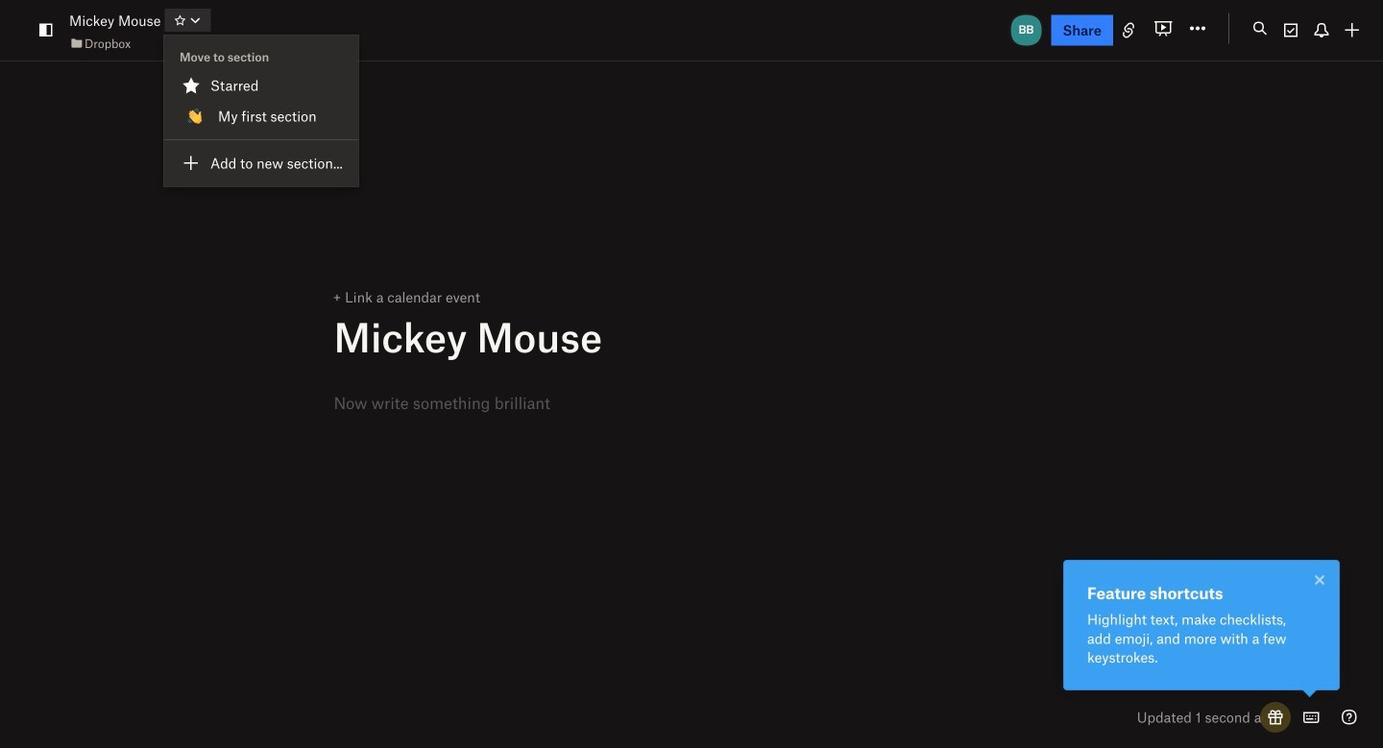 Task type: describe. For each thing, give the bounding box(es) containing it.
2 menu item from the top
[[164, 101, 358, 132]]

close image
[[1309, 569, 1332, 592]]

3 menu item from the top
[[164, 148, 358, 179]]



Task type: vqa. For each thing, say whether or not it's contained in the screenshot.
Rotate left button
no



Task type: locate. For each thing, give the bounding box(es) containing it.
1 menu item from the top
[[164, 70, 358, 101]]

waving hand image
[[187, 109, 203, 124]]

menu
[[164, 36, 358, 186]]

menu item
[[164, 70, 358, 101], [164, 101, 358, 132], [164, 148, 358, 179]]

overlay image
[[1309, 569, 1332, 592]]



